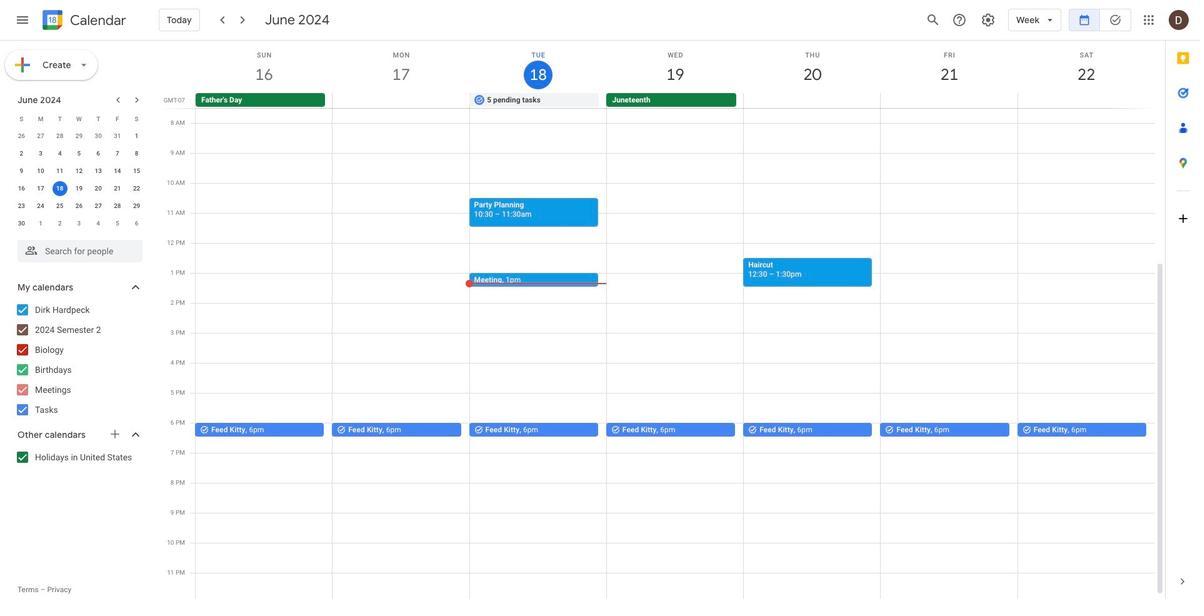 Task type: vqa. For each thing, say whether or not it's contained in the screenshot.
7 "element"
yes



Task type: locate. For each thing, give the bounding box(es) containing it.
6 element
[[91, 146, 106, 161]]

july 1 element
[[33, 216, 48, 231]]

may 29 element
[[72, 129, 87, 144]]

24 element
[[33, 199, 48, 214]]

7 element
[[110, 146, 125, 161]]

cell
[[333, 93, 470, 108], [744, 93, 880, 108], [880, 93, 1017, 108], [1017, 93, 1154, 108], [50, 180, 69, 198]]

grid
[[160, 41, 1165, 599]]

row group
[[12, 128, 146, 233]]

Search for people text field
[[25, 240, 135, 263]]

19 element
[[72, 181, 87, 196]]

wednesday, june 19 element
[[607, 41, 744, 93]]

heading
[[68, 13, 126, 28]]

july 2 element
[[52, 216, 67, 231]]

None search field
[[0, 235, 155, 263]]

monday, june 17 element
[[333, 41, 470, 93]]

10 element
[[33, 164, 48, 179]]

25 element
[[52, 199, 67, 214]]

july 3 element
[[72, 216, 87, 231]]

june 2024 grid
[[12, 110, 146, 233]]

8 element
[[129, 146, 144, 161]]

17 element
[[33, 181, 48, 196]]

july 6 element
[[129, 216, 144, 231]]

23 element
[[14, 199, 29, 214]]

sunday, june 16 element
[[196, 41, 333, 93]]

friday, june 21 element
[[881, 41, 1018, 93]]

row
[[190, 93, 1165, 108], [12, 110, 146, 128], [12, 128, 146, 145], [12, 145, 146, 163], [12, 163, 146, 180], [12, 180, 146, 198], [12, 198, 146, 215], [12, 215, 146, 233]]

tab list
[[1166, 41, 1200, 564]]

main drawer image
[[15, 13, 30, 28]]

5 element
[[72, 146, 87, 161]]

9 element
[[14, 164, 29, 179]]



Task type: describe. For each thing, give the bounding box(es) containing it.
1 element
[[129, 129, 144, 144]]

27 element
[[91, 199, 106, 214]]

may 27 element
[[33, 129, 48, 144]]

14 element
[[110, 164, 125, 179]]

22 element
[[129, 181, 144, 196]]

21 element
[[110, 181, 125, 196]]

may 30 element
[[91, 129, 106, 144]]

cell inside the june 2024 grid
[[50, 180, 69, 198]]

heading inside the calendar element
[[68, 13, 126, 28]]

12 element
[[72, 164, 87, 179]]

july 5 element
[[110, 216, 125, 231]]

may 31 element
[[110, 129, 125, 144]]

26 element
[[72, 199, 87, 214]]

my calendars list
[[3, 300, 155, 420]]

2 element
[[14, 146, 29, 161]]

saturday, june 22 element
[[1018, 41, 1155, 93]]

july 4 element
[[91, 216, 106, 231]]

settings menu image
[[981, 13, 996, 28]]

4 element
[[52, 146, 67, 161]]

20 element
[[91, 181, 106, 196]]

calendar element
[[40, 8, 126, 35]]

11 element
[[52, 164, 67, 179]]

29 element
[[129, 199, 144, 214]]

13 element
[[91, 164, 106, 179]]

16 element
[[14, 181, 29, 196]]

may 26 element
[[14, 129, 29, 144]]

30 element
[[14, 216, 29, 231]]

28 element
[[110, 199, 125, 214]]

thursday, june 20 element
[[744, 41, 881, 93]]

may 28 element
[[52, 129, 67, 144]]

15 element
[[129, 164, 144, 179]]

18, today element
[[52, 181, 67, 196]]

tuesday, june 18, today element
[[470, 41, 607, 93]]

3 element
[[33, 146, 48, 161]]



